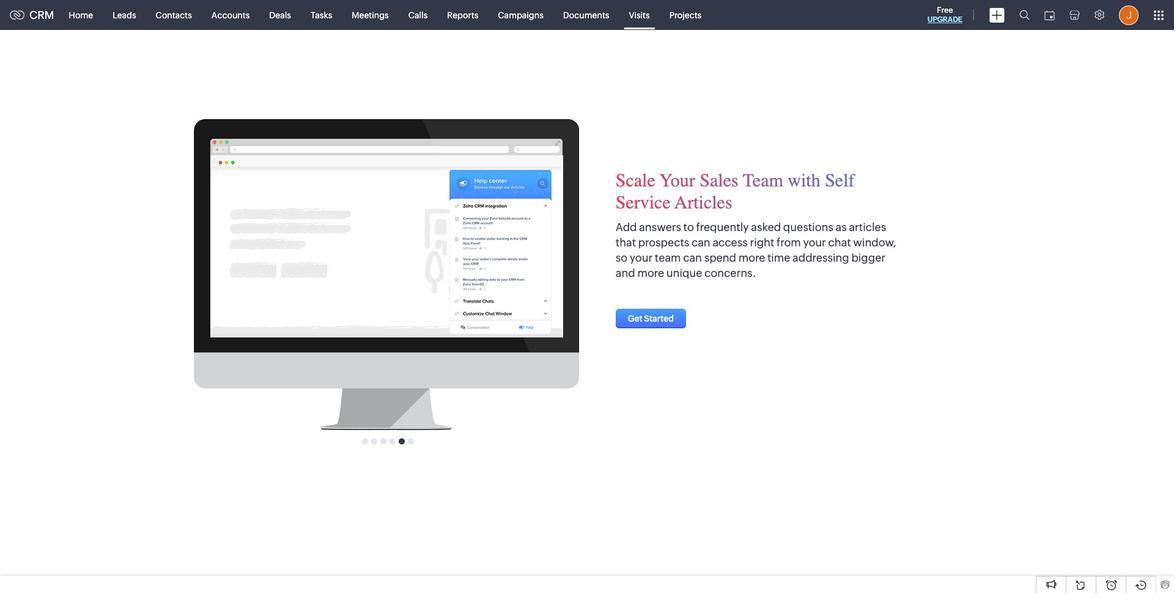 Task type: describe. For each thing, give the bounding box(es) containing it.
access
[[713, 236, 748, 249]]

leads link
[[103, 0, 146, 30]]

so
[[616, 252, 628, 264]]

calls link
[[399, 0, 438, 30]]

meetings link
[[342, 0, 399, 30]]

create menu element
[[983, 0, 1013, 30]]

time
[[768, 252, 791, 264]]

documents
[[563, 10, 610, 20]]

profile element
[[1112, 0, 1147, 30]]

contacts
[[156, 10, 192, 20]]

team
[[743, 169, 784, 191]]

tasks
[[311, 10, 332, 20]]

0 horizontal spatial more
[[638, 267, 665, 280]]

meetings
[[352, 10, 389, 20]]

contacts link
[[146, 0, 202, 30]]

profile image
[[1120, 5, 1139, 25]]

sales
[[700, 169, 739, 191]]

documents link
[[554, 0, 619, 30]]

calendar image
[[1045, 10, 1055, 20]]

articles
[[849, 221, 887, 234]]

self
[[825, 169, 855, 191]]

prospects
[[639, 236, 690, 249]]

free upgrade
[[928, 6, 963, 24]]

visits link
[[619, 0, 660, 30]]

started
[[644, 314, 674, 323]]

accounts
[[212, 10, 250, 20]]

visits
[[629, 10, 650, 20]]

0 horizontal spatial your
[[630, 252, 653, 264]]

calls
[[409, 10, 428, 20]]

home
[[69, 10, 93, 20]]

spend
[[705, 252, 737, 264]]

that
[[616, 236, 636, 249]]

scale your sales team with self service articles
[[616, 169, 855, 213]]

your
[[660, 169, 696, 191]]

get
[[628, 314, 643, 323]]

0 vertical spatial more
[[739, 252, 766, 264]]

campaigns
[[498, 10, 544, 20]]

scale
[[616, 169, 656, 191]]

service
[[616, 191, 671, 213]]

free
[[937, 6, 954, 15]]

projects
[[670, 10, 702, 20]]

search image
[[1020, 10, 1030, 20]]

right
[[750, 236, 775, 249]]

reports
[[447, 10, 479, 20]]

0 vertical spatial can
[[692, 236, 711, 249]]

1 vertical spatial can
[[684, 252, 702, 264]]

chat
[[829, 236, 851, 249]]

frequently
[[697, 221, 749, 234]]

deals
[[269, 10, 291, 20]]

crm
[[29, 9, 54, 21]]



Task type: locate. For each thing, give the bounding box(es) containing it.
and
[[616, 267, 636, 280]]

accounts link
[[202, 0, 260, 30]]

get started
[[628, 314, 674, 323]]

questions
[[784, 221, 834, 234]]

1 vertical spatial your
[[630, 252, 653, 264]]

window,
[[854, 236, 897, 249]]

deals link
[[260, 0, 301, 30]]

can
[[692, 236, 711, 249], [684, 252, 702, 264]]

search element
[[1013, 0, 1038, 30]]

concerns.
[[705, 267, 757, 280]]

more down the right
[[739, 252, 766, 264]]

articles
[[675, 191, 733, 213]]

to
[[684, 221, 694, 234]]

upgrade
[[928, 15, 963, 24]]

add
[[616, 221, 637, 234]]

bigger
[[852, 252, 886, 264]]

your down questions
[[804, 236, 826, 249]]

tasks link
[[301, 0, 342, 30]]

addressing
[[793, 252, 850, 264]]

1 vertical spatial more
[[638, 267, 665, 280]]

1 horizontal spatial more
[[739, 252, 766, 264]]

create menu image
[[990, 8, 1005, 22]]

from
[[777, 236, 801, 249]]

unique
[[667, 267, 703, 280]]

can up unique
[[684, 252, 702, 264]]

your
[[804, 236, 826, 249], [630, 252, 653, 264]]

more
[[739, 252, 766, 264], [638, 267, 665, 280]]

projects link
[[660, 0, 712, 30]]

your right so
[[630, 252, 653, 264]]

asked
[[751, 221, 781, 234]]

with
[[788, 169, 821, 191]]

0 vertical spatial your
[[804, 236, 826, 249]]

campaigns link
[[488, 0, 554, 30]]

as
[[836, 221, 847, 234]]

1 horizontal spatial your
[[804, 236, 826, 249]]

get started button
[[616, 309, 687, 328]]

reports link
[[438, 0, 488, 30]]

more down team
[[638, 267, 665, 280]]

add answers to frequently asked questions as articles that prospects can access right from your chat window, so your team can spend more time addressing bigger and more unique concerns.
[[616, 221, 897, 280]]

home link
[[59, 0, 103, 30]]

crm link
[[10, 9, 54, 21]]

answers
[[639, 221, 682, 234]]

leads
[[113, 10, 136, 20]]

can down "to"
[[692, 236, 711, 249]]

team
[[655, 252, 681, 264]]



Task type: vqa. For each thing, say whether or not it's contained in the screenshot.
field
no



